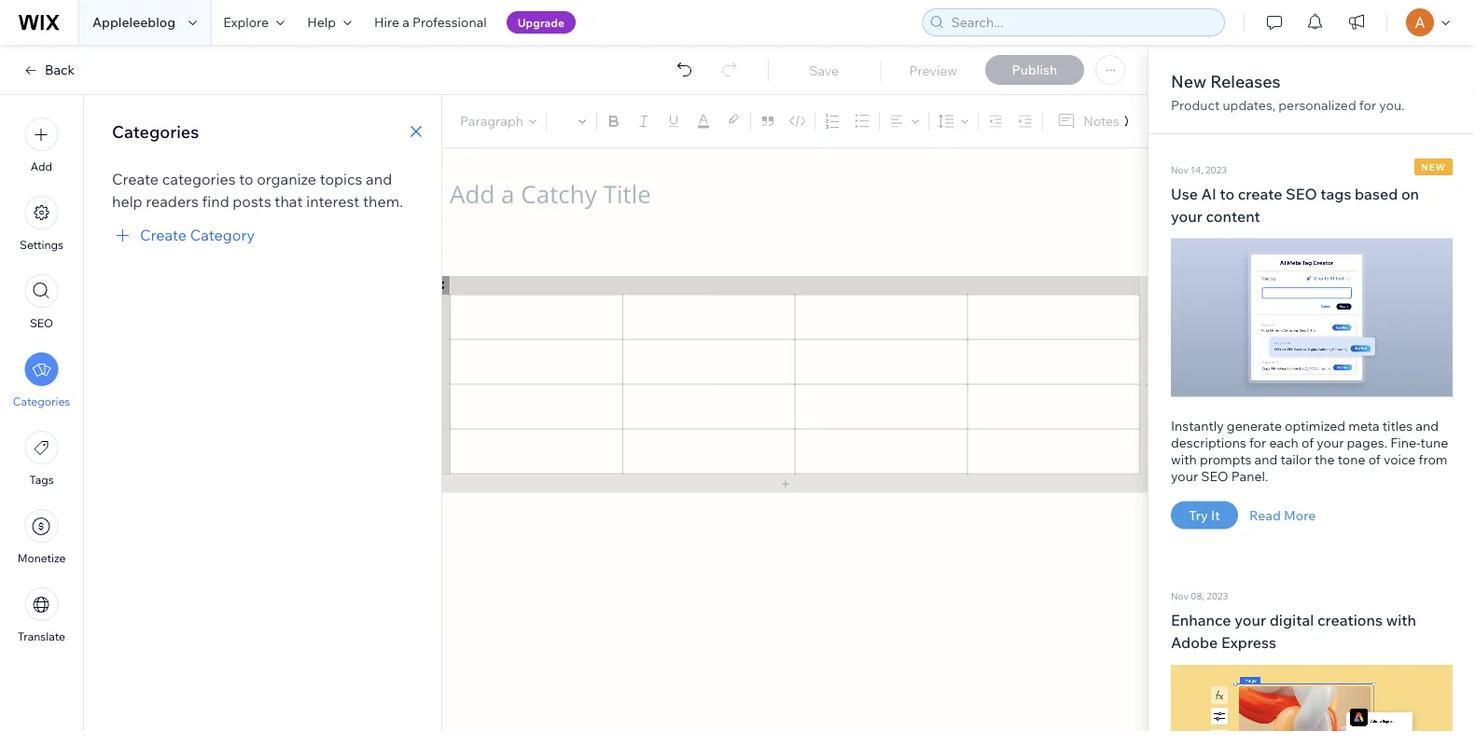 Task type: locate. For each thing, give the bounding box(es) containing it.
to
[[239, 170, 253, 188], [1220, 184, 1235, 203]]

0 vertical spatial for
[[1359, 97, 1376, 113]]

categories up tags button
[[13, 395, 70, 409]]

with
[[1171, 451, 1197, 467], [1386, 611, 1416, 630]]

seo down prompts
[[1201, 468, 1229, 484]]

seo inside instantly generate optimized meta titles and descriptions for each of your pages. fine-tune with prompts and tailor the tone of voice from your seo panel.
[[1201, 468, 1229, 484]]

nov for nov 08, 2023 enhance your digital creations with adobe express
[[1171, 591, 1189, 602]]

try it
[[1189, 507, 1220, 523]]

categories
[[162, 170, 236, 188]]

for inside instantly generate optimized meta titles and descriptions for each of your pages. fine-tune with prompts and tailor the tone of voice from your seo panel.
[[1249, 434, 1266, 451]]

1 horizontal spatial categories
[[112, 121, 199, 142]]

from
[[1419, 451, 1448, 467]]

0 horizontal spatial to
[[239, 170, 253, 188]]

releases
[[1210, 70, 1281, 91]]

1 vertical spatial categories
[[13, 395, 70, 409]]

help
[[112, 192, 142, 211]]

new releases product updates, personalized for you.
[[1171, 70, 1405, 113]]

0 vertical spatial with
[[1171, 451, 1197, 467]]

0 vertical spatial seo
[[1286, 184, 1317, 203]]

posts
[[233, 192, 271, 211]]

and up 'tune' on the right
[[1416, 418, 1439, 434]]

categories up 'categories'
[[112, 121, 199, 142]]

and up them.
[[366, 170, 392, 188]]

nov for nov 14, 2023
[[1171, 164, 1189, 175]]

to up posts
[[239, 170, 253, 188]]

nov left 08,
[[1171, 591, 1189, 602]]

new
[[1421, 161, 1446, 173]]

topics
[[320, 170, 362, 188]]

for
[[1359, 97, 1376, 113], [1249, 434, 1266, 451]]

interest
[[306, 192, 360, 211]]

0 horizontal spatial with
[[1171, 451, 1197, 467]]

1 vertical spatial and
[[1416, 418, 1439, 434]]

with right creations at the bottom
[[1386, 611, 1416, 630]]

your inside use ai to create seo tags based on your content
[[1171, 207, 1203, 225]]

seo inside use ai to create seo tags based on your content
[[1286, 184, 1317, 203]]

create
[[112, 170, 159, 188], [140, 226, 187, 244]]

explore
[[223, 14, 269, 30]]

for inside new releases product updates, personalized for you.
[[1359, 97, 1376, 113]]

hire a professional link
[[363, 0, 498, 45]]

2023
[[1205, 164, 1227, 175], [1207, 591, 1228, 602]]

voice
[[1384, 451, 1416, 467]]

2 horizontal spatial and
[[1416, 418, 1439, 434]]

pages.
[[1347, 434, 1388, 451]]

0 horizontal spatial categories
[[13, 395, 70, 409]]

0 vertical spatial nov
[[1171, 164, 1189, 175]]

1 horizontal spatial for
[[1359, 97, 1376, 113]]

generate
[[1227, 418, 1282, 434]]

your up the at right bottom
[[1317, 434, 1344, 451]]

to inside create categories to organize topics and help readers find posts that interest them.
[[239, 170, 253, 188]]

of down optimized
[[1302, 434, 1314, 451]]

and up panel.
[[1255, 451, 1278, 467]]

nov inside nov 08, 2023 enhance your digital creations with adobe express
[[1171, 591, 1189, 602]]

0 horizontal spatial seo
[[30, 316, 53, 330]]

find
[[202, 192, 229, 211]]

and inside create categories to organize topics and help readers find posts that interest them.
[[366, 170, 392, 188]]

categories button
[[13, 353, 70, 409]]

seo inside button
[[30, 316, 53, 330]]

1 horizontal spatial to
[[1220, 184, 1235, 203]]

read more link
[[1249, 507, 1316, 524]]

of down pages.
[[1369, 451, 1381, 467]]

Add a Catchy Title text field
[[450, 178, 1121, 210]]

2023 right 08,
[[1207, 591, 1228, 602]]

categories
[[112, 121, 199, 142], [13, 395, 70, 409]]

create inside button
[[140, 226, 187, 244]]

with down descriptions
[[1171, 451, 1197, 467]]

menu containing add
[[0, 106, 83, 655]]

create for create category
[[140, 226, 187, 244]]

seo up categories "button"
[[30, 316, 53, 330]]

each
[[1269, 434, 1299, 451]]

your up express
[[1235, 611, 1266, 630]]

create down the readers
[[140, 226, 187, 244]]

tags
[[29, 473, 54, 487]]

create categories to organize topics and help readers find posts that interest them.
[[112, 170, 403, 211]]

notes button
[[1050, 109, 1125, 134]]

0 horizontal spatial for
[[1249, 434, 1266, 451]]

nov 08, 2023 enhance your digital creations with adobe express
[[1171, 591, 1416, 652]]

create category button
[[112, 224, 255, 246]]

seo left the tags
[[1286, 184, 1317, 203]]

2023 inside nov 08, 2023 enhance your digital creations with adobe express
[[1207, 591, 1228, 602]]

fine-
[[1390, 434, 1421, 451]]

to right ai
[[1220, 184, 1235, 203]]

back
[[45, 62, 75, 78]]

0 vertical spatial create
[[112, 170, 159, 188]]

nov left 14,
[[1171, 164, 1189, 175]]

2023 right 14,
[[1205, 164, 1227, 175]]

1 vertical spatial create
[[140, 226, 187, 244]]

digital
[[1270, 611, 1314, 630]]

1 vertical spatial 2023
[[1207, 591, 1228, 602]]

2 vertical spatial seo
[[1201, 468, 1229, 484]]

create up help
[[112, 170, 159, 188]]

1 horizontal spatial seo
[[1201, 468, 1229, 484]]

to inside use ai to create seo tags based on your content
[[1220, 184, 1235, 203]]

1 vertical spatial with
[[1386, 611, 1416, 630]]

hire a professional
[[374, 14, 487, 30]]

2 horizontal spatial seo
[[1286, 184, 1317, 203]]

adobe
[[1171, 634, 1218, 652]]

for left you.
[[1359, 97, 1376, 113]]

0 vertical spatial 2023
[[1205, 164, 1227, 175]]

organize
[[257, 170, 316, 188]]

1 vertical spatial for
[[1249, 434, 1266, 451]]

meta
[[1349, 418, 1380, 434]]

0 horizontal spatial of
[[1302, 434, 1314, 451]]

your
[[1171, 207, 1203, 225], [1317, 434, 1344, 451], [1171, 468, 1198, 484], [1235, 611, 1266, 630]]

you.
[[1379, 97, 1405, 113]]

monetize button
[[17, 509, 66, 565]]

nov 14, 2023
[[1171, 164, 1227, 175]]

create inside create categories to organize topics and help readers find posts that interest them.
[[112, 170, 159, 188]]

settings
[[20, 238, 63, 252]]

create
[[1238, 184, 1282, 203]]

0 vertical spatial and
[[366, 170, 392, 188]]

your down "use"
[[1171, 207, 1203, 225]]

enhance
[[1171, 611, 1231, 630]]

product
[[1171, 97, 1220, 113]]

nov
[[1171, 164, 1189, 175], [1171, 591, 1189, 602]]

2 nov from the top
[[1171, 591, 1189, 602]]

1 vertical spatial seo
[[30, 316, 53, 330]]

1 vertical spatial nov
[[1171, 591, 1189, 602]]

of
[[1302, 434, 1314, 451], [1369, 451, 1381, 467]]

1 horizontal spatial and
[[1255, 451, 1278, 467]]

for down generate
[[1249, 434, 1266, 451]]

1 horizontal spatial with
[[1386, 611, 1416, 630]]

1 nov from the top
[[1171, 164, 1189, 175]]

settings button
[[20, 196, 63, 252]]

seo
[[1286, 184, 1317, 203], [30, 316, 53, 330], [1201, 468, 1229, 484]]

menu
[[0, 106, 83, 655]]

monetize
[[17, 551, 66, 565]]

titles
[[1383, 418, 1413, 434]]

and
[[366, 170, 392, 188], [1416, 418, 1439, 434], [1255, 451, 1278, 467]]

0 horizontal spatial and
[[366, 170, 392, 188]]

readers
[[146, 192, 199, 211]]

and for fine-
[[1416, 418, 1439, 434]]

None text field
[[431, 237, 1159, 667]]

ai
[[1201, 184, 1217, 203]]

based
[[1355, 184, 1398, 203]]

optimized
[[1285, 418, 1346, 434]]

back button
[[22, 62, 75, 78]]



Task type: describe. For each thing, give the bounding box(es) containing it.
tags button
[[25, 431, 58, 487]]

category
[[190, 226, 255, 244]]

content
[[1206, 207, 1260, 225]]

with inside nov 08, 2023 enhance your digital creations with adobe express
[[1386, 611, 1416, 630]]

panel.
[[1231, 468, 1268, 484]]

categories inside menu
[[13, 395, 70, 409]]

appleleeblog
[[92, 14, 176, 30]]

notes
[[1084, 113, 1120, 129]]

tailor
[[1281, 451, 1312, 467]]

and for them.
[[366, 170, 392, 188]]

that
[[275, 192, 303, 211]]

them.
[[363, 192, 403, 211]]

2023 for nov 14, 2023
[[1205, 164, 1227, 175]]

instantly generate optimized meta titles and descriptions for each of your pages. fine-tune with prompts and tailor the tone of voice from your seo panel.
[[1171, 418, 1448, 484]]

create category
[[140, 226, 255, 244]]

Search... field
[[946, 9, 1219, 35]]

updates,
[[1223, 97, 1276, 113]]

translate
[[18, 630, 65, 644]]

creations
[[1317, 611, 1383, 630]]

instantly
[[1171, 418, 1224, 434]]

translate button
[[18, 588, 65, 644]]

2 vertical spatial and
[[1255, 451, 1278, 467]]

upgrade
[[518, 15, 565, 29]]

personalized
[[1279, 97, 1356, 113]]

new
[[1171, 70, 1207, 91]]

tags
[[1321, 184, 1352, 203]]

try
[[1189, 507, 1208, 523]]

your down descriptions
[[1171, 468, 1198, 484]]

on
[[1401, 184, 1419, 203]]

more
[[1284, 507, 1316, 523]]

try it link
[[1171, 502, 1238, 530]]

professional
[[412, 14, 487, 30]]

read more
[[1249, 507, 1316, 523]]

use
[[1171, 184, 1198, 203]]

tone
[[1338, 451, 1366, 467]]

tune
[[1421, 434, 1448, 451]]

a
[[402, 14, 409, 30]]

14,
[[1191, 164, 1203, 175]]

to for ai
[[1220, 184, 1235, 203]]

your inside nov 08, 2023 enhance your digital creations with adobe express
[[1235, 611, 1266, 630]]

use ai to create seo tags based on your content
[[1171, 184, 1419, 225]]

descriptions
[[1171, 434, 1246, 451]]

hire
[[374, 14, 399, 30]]

prompts
[[1200, 451, 1252, 467]]

add
[[31, 160, 52, 174]]

with inside instantly generate optimized meta titles and descriptions for each of your pages. fine-tune with prompts and tailor the tone of voice from your seo panel.
[[1171, 451, 1197, 467]]

2023 for nov 08, 2023 enhance your digital creations with adobe express
[[1207, 591, 1228, 602]]

express
[[1221, 634, 1277, 652]]

1 horizontal spatial of
[[1369, 451, 1381, 467]]

to for categories
[[239, 170, 253, 188]]

help button
[[296, 0, 363, 45]]

it
[[1211, 507, 1220, 523]]

add button
[[25, 118, 58, 174]]

create for create categories to organize topics and help readers find posts that interest them.
[[112, 170, 159, 188]]

the
[[1315, 451, 1335, 467]]

help
[[307, 14, 336, 30]]

upgrade button
[[506, 11, 576, 34]]

seo button
[[25, 274, 58, 330]]

08,
[[1191, 591, 1205, 602]]

0 vertical spatial categories
[[112, 121, 199, 142]]

read
[[1249, 507, 1281, 523]]



Task type: vqa. For each thing, say whether or not it's contained in the screenshot.
My Site 1 image
no



